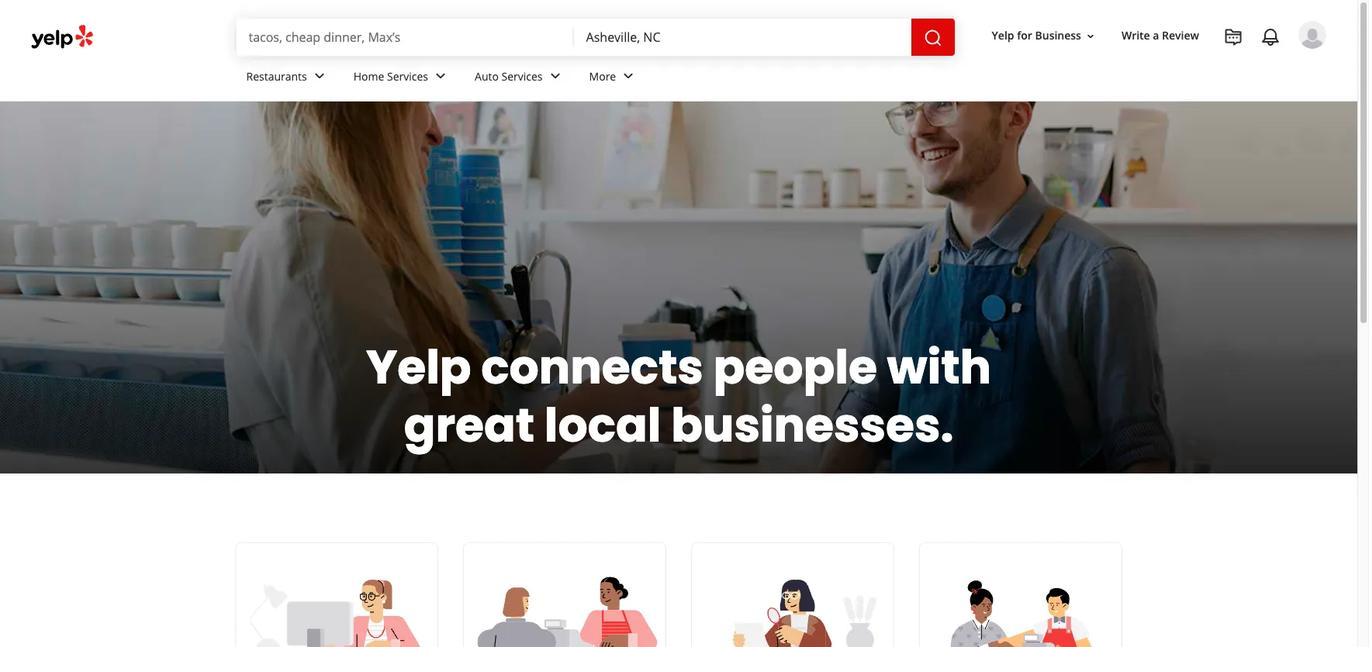 Task type: locate. For each thing, give the bounding box(es) containing it.
2 services from the left
[[502, 69, 543, 83]]

great
[[404, 393, 535, 459]]

3 24 chevron down v2 image from the left
[[619, 67, 638, 86]]

24 chevron down v2 image right more
[[619, 67, 638, 86]]

more
[[589, 69, 616, 83]]

1 services from the left
[[387, 69, 428, 83]]

None field
[[249, 29, 561, 46], [586, 29, 899, 46]]

24 chevron down v2 image
[[310, 67, 329, 86], [431, 67, 450, 86], [619, 67, 638, 86]]

business categories element
[[234, 56, 1327, 101]]

0 horizontal spatial yelp
[[366, 335, 471, 400]]

1 vertical spatial yelp
[[366, 335, 471, 400]]

services
[[387, 69, 428, 83], [502, 69, 543, 83]]

services left 24 chevron down v2 image
[[502, 69, 543, 83]]

1 horizontal spatial yelp
[[992, 28, 1015, 43]]

24 chevron down v2 image for more
[[619, 67, 638, 86]]

notifications image
[[1262, 28, 1280, 47]]

restaurants
[[246, 69, 307, 83]]

0 horizontal spatial services
[[387, 69, 428, 83]]

none field up home services link in the left top of the page
[[249, 29, 561, 46]]

2 24 chevron down v2 image from the left
[[431, 67, 450, 86]]

write
[[1122, 28, 1150, 43]]

yelp connects people with great local businesses.
[[366, 335, 992, 459]]

businesses.
[[671, 393, 954, 459]]

None search field
[[236, 19, 958, 56]]

0 horizontal spatial none field
[[249, 29, 561, 46]]

0 horizontal spatial 24 chevron down v2 image
[[310, 67, 329, 86]]

yelp inside yelp connects people with great local businesses.
[[366, 335, 471, 400]]

24 chevron down v2 image inside more link
[[619, 67, 638, 86]]

2 horizontal spatial 24 chevron down v2 image
[[619, 67, 638, 86]]

business
[[1035, 28, 1082, 43]]

1 none field from the left
[[249, 29, 561, 46]]

a
[[1153, 28, 1160, 43]]

cj b. image
[[1299, 21, 1327, 49]]

2 none field from the left
[[586, 29, 899, 46]]

services right home
[[387, 69, 428, 83]]

auto services link
[[462, 56, 577, 101]]

services for home services
[[387, 69, 428, 83]]

home services link
[[341, 56, 462, 101]]

1 horizontal spatial 24 chevron down v2 image
[[431, 67, 450, 86]]

1 24 chevron down v2 image from the left
[[310, 67, 329, 86]]

1 horizontal spatial services
[[502, 69, 543, 83]]

24 chevron down v2 image for home services
[[431, 67, 450, 86]]

yelp for yelp for business
[[992, 28, 1015, 43]]

24 chevron down v2 image inside home services link
[[431, 67, 450, 86]]

1 horizontal spatial none field
[[586, 29, 899, 46]]

0 vertical spatial yelp
[[992, 28, 1015, 43]]

24 chevron down v2 image left auto
[[431, 67, 450, 86]]

more link
[[577, 56, 650, 101]]

restaurants link
[[234, 56, 341, 101]]

auto services
[[475, 69, 543, 83]]

Near text field
[[586, 29, 899, 46]]

yelp for business
[[992, 28, 1082, 43]]

services for auto services
[[502, 69, 543, 83]]

connects
[[481, 335, 704, 400]]

yelp
[[992, 28, 1015, 43], [366, 335, 471, 400]]

search image
[[924, 28, 942, 47]]

24 chevron down v2 image inside restaurants link
[[310, 67, 329, 86]]

none field find
[[249, 29, 561, 46]]

with
[[887, 335, 992, 400]]

24 chevron down v2 image right restaurants
[[310, 67, 329, 86]]

none field up business categories element
[[586, 29, 899, 46]]

yelp inside button
[[992, 28, 1015, 43]]



Task type: describe. For each thing, give the bounding box(es) containing it.
yelp for yelp connects people with great local businesses.
[[366, 335, 471, 400]]

write a review link
[[1116, 22, 1206, 50]]

yelp for business button
[[986, 22, 1103, 50]]

16 chevron down v2 image
[[1085, 30, 1097, 42]]

none field near
[[586, 29, 899, 46]]

24 chevron down v2 image
[[546, 67, 565, 86]]

24 chevron down v2 image for restaurants
[[310, 67, 329, 86]]

Find text field
[[249, 29, 561, 46]]

auto
[[475, 69, 499, 83]]

local
[[545, 393, 661, 459]]

home
[[354, 69, 384, 83]]

user actions element
[[980, 19, 1349, 115]]

write a review
[[1122, 28, 1200, 43]]

people
[[713, 335, 877, 400]]

projects image
[[1224, 28, 1243, 47]]

for
[[1017, 28, 1033, 43]]

home services
[[354, 69, 428, 83]]

review
[[1162, 28, 1200, 43]]



Task type: vqa. For each thing, say whether or not it's contained in the screenshot.
Restaurants on the top of the page
yes



